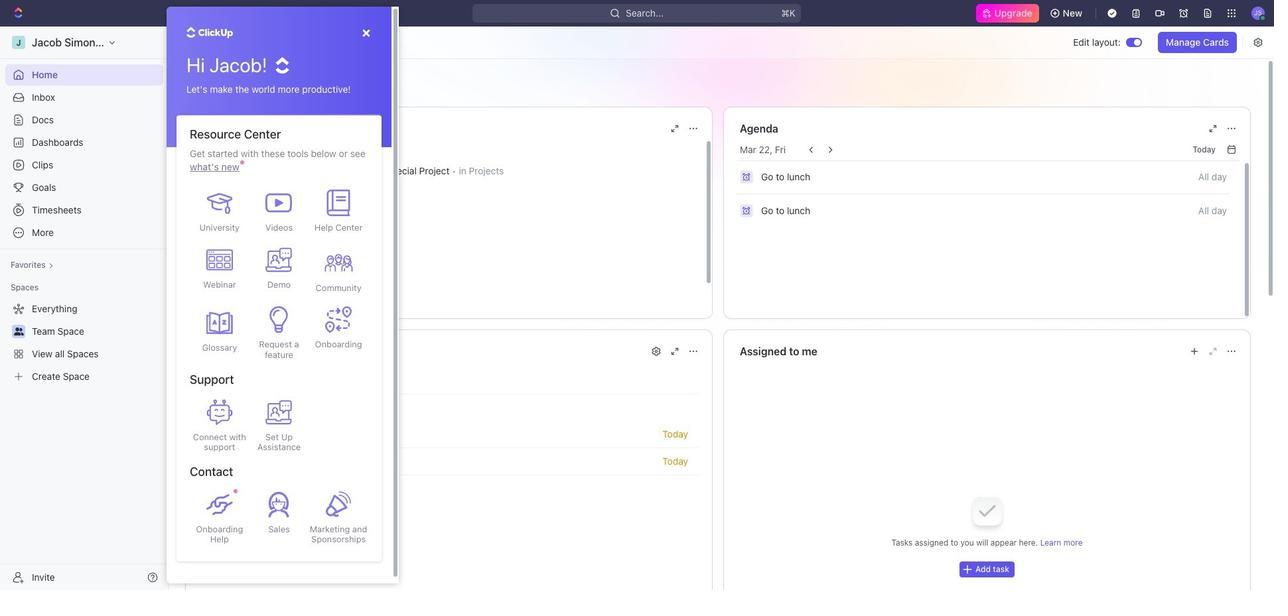Task type: describe. For each thing, give the bounding box(es) containing it.
sidebar navigation
[[0, 27, 169, 591]]

tree inside sidebar navigation
[[5, 299, 163, 388]]



Task type: locate. For each thing, give the bounding box(es) containing it.
tree
[[5, 299, 163, 388]]



Task type: vqa. For each thing, say whether or not it's contained in the screenshot.
the right The Private
no



